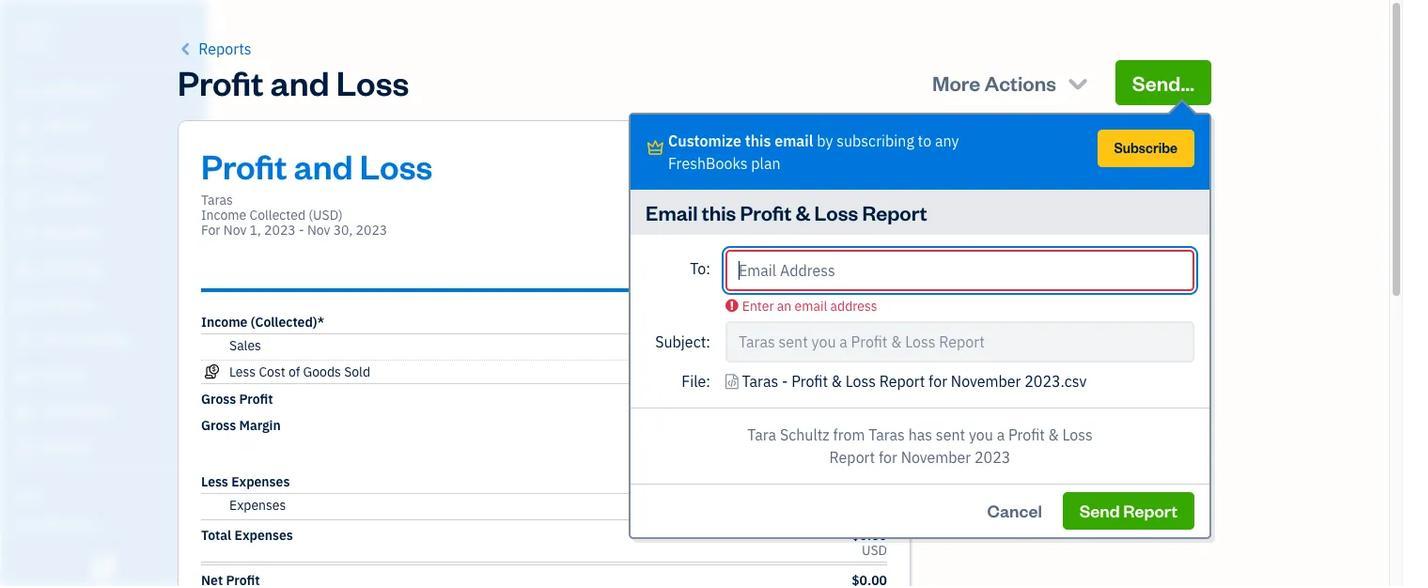 Task type: describe. For each thing, give the bounding box(es) containing it.
report inside tara schultz from taras has sent you a profit & loss report for november 2023
[[830, 448, 875, 467]]

to:
[[690, 259, 711, 278]]

total expenses
[[201, 527, 293, 544]]

taras inside main element
[[15, 17, 52, 36]]

owner
[[15, 38, 50, 52]]

taras right file icon on the right bottom of page
[[742, 372, 778, 391]]

chart image
[[12, 403, 35, 422]]

group by
[[941, 280, 995, 297]]

based)
[[1083, 453, 1130, 472]]

$0.00 usd
[[852, 527, 887, 559]]

cancel
[[987, 500, 1042, 522]]

more actions
[[932, 70, 1056, 96]]

dashboard image
[[12, 82, 35, 101]]

file
[[682, 372, 706, 391]]

has
[[909, 426, 932, 445]]

payment image
[[12, 225, 35, 243]]

actions
[[985, 70, 1056, 96]]

(usd)
[[309, 207, 343, 224]]

chevronleft image
[[178, 38, 195, 60]]

2023 for profit
[[356, 222, 387, 239]]

chevrondown image
[[1065, 70, 1091, 96]]

date
[[941, 185, 972, 202]]

collected (cash-based)
[[971, 453, 1130, 472]]

income (collected)*
[[201, 314, 325, 331]]

schultz
[[780, 426, 830, 445]]

to
[[918, 132, 932, 150]]

report inside send report button
[[1123, 500, 1178, 522]]

Email Subject text field
[[726, 321, 1195, 363]]

month
[[971, 309, 1014, 328]]

& inside tara schultz from taras has sent you a profit & loss report for november 2023
[[1049, 426, 1059, 445]]

subject :
[[655, 333, 711, 352]]

gross for gross margin
[[201, 417, 236, 434]]

items and services image
[[14, 547, 201, 562]]

gross profit
[[201, 391, 273, 408]]

total
[[201, 527, 231, 544]]

0%
[[867, 417, 887, 434]]

accounting method group
[[941, 394, 1208, 477]]

estimate image
[[12, 153, 35, 172]]

crown image
[[646, 137, 665, 160]]

gross for gross profit
[[201, 391, 236, 408]]

freshbooks
[[668, 154, 748, 173]]

november inside tara schultz from taras has sent you a profit & loss report for november 2023
[[901, 448, 971, 467]]

margin
[[239, 417, 281, 434]]

category image
[[201, 338, 222, 353]]

send report button
[[1063, 493, 1195, 530]]

(cash-
[[1038, 453, 1083, 472]]

profit up schultz
[[792, 372, 828, 391]]

and for profit and loss taras income collected (usd) for nov 1, 2023 - nov 30, 2023
[[294, 144, 353, 188]]

sold
[[344, 364, 370, 381]]

subscribe button
[[1097, 130, 1195, 167]]

email for this
[[775, 132, 813, 150]]

& for -
[[832, 372, 842, 391]]

file image
[[726, 370, 739, 393]]

enter
[[742, 298, 774, 315]]

expenses for total
[[235, 527, 293, 544]]

gross margin
[[201, 417, 281, 434]]

(accrual)
[[1013, 423, 1074, 442]]

subject
[[655, 333, 706, 352]]

method
[[1010, 394, 1055, 411]]

accounting method option group
[[941, 417, 1208, 477]]

profit inside tara schultz from taras has sent you a profit & loss report for november 2023
[[1008, 426, 1045, 445]]

reports button
[[178, 38, 251, 60]]

reset
[[937, 150, 976, 169]]

reset all
[[937, 150, 995, 169]]

reports
[[198, 39, 251, 58]]

close
[[1006, 508, 1051, 530]]

team members image
[[14, 517, 201, 532]]

2023 for tara
[[975, 448, 1011, 467]]

: for file :
[[706, 372, 711, 391]]

enter an email address
[[742, 298, 877, 315]]

customize this email
[[668, 132, 813, 150]]

less for less expenses
[[201, 474, 228, 491]]

date range element
[[937, 171, 1212, 266]]

date range
[[941, 185, 1018, 202]]

0 horizontal spatial 2023
[[264, 222, 296, 239]]

cost
[[259, 364, 285, 381]]

file :
[[682, 372, 711, 391]]

- inside profit and loss taras income collected (usd) for nov 1, 2023 - nov 30, 2023
[[299, 222, 304, 239]]

filters
[[937, 113, 996, 139]]

send…
[[1132, 70, 1195, 96]]

& for this
[[796, 199, 810, 226]]

billed
[[971, 423, 1010, 442]]

plan
[[751, 154, 781, 173]]

group by group
[[941, 280, 1208, 364]]

this for profit
[[702, 199, 736, 226]]

2023.csv
[[1025, 372, 1087, 391]]

more actions button
[[915, 60, 1108, 105]]

profit and loss taras income collected (usd) for nov 1, 2023 - nov 30, 2023
[[201, 144, 433, 239]]

close button
[[937, 501, 1120, 539]]

group
[[941, 280, 977, 297]]

0 vertical spatial november
[[951, 372, 1021, 391]]

email
[[646, 199, 698, 226]]

profit down reports
[[178, 60, 264, 104]]

Select a contact to send to email field
[[726, 250, 1195, 291]]

30,
[[333, 222, 353, 239]]

collected inside profit and loss taras income collected (usd) for nov 1, 2023 - nov 30, 2023
[[250, 207, 306, 224]]

group by option group
[[941, 304, 1208, 364]]

all
[[979, 150, 995, 169]]

email this profit & loss report
[[646, 199, 927, 226]]

for
[[201, 222, 220, 239]]

less for less cost of goods sold
[[229, 364, 256, 381]]



Task type: locate. For each thing, give the bounding box(es) containing it.
november up 'accounting method'
[[951, 372, 1021, 391]]

income up category icon
[[201, 314, 248, 331]]

less cost of goods sold
[[229, 364, 370, 381]]

0 vertical spatial $0.00
[[852, 391, 887, 408]]

nov
[[223, 222, 247, 239], [307, 222, 330, 239]]

2 0.00 from the top
[[860, 364, 887, 381]]

1 vertical spatial for
[[879, 448, 898, 467]]

1 vertical spatial collected
[[971, 453, 1035, 472]]

1 vertical spatial gross
[[201, 417, 236, 434]]

november down "sent"
[[901, 448, 971, 467]]

taras inside tara schultz from taras has sent you a profit & loss report for november 2023
[[869, 426, 905, 445]]

0 horizontal spatial &
[[796, 199, 810, 226]]

1 $0.00 from the top
[[852, 391, 887, 408]]

expenses up total expenses on the bottom left of page
[[231, 474, 290, 491]]

0 horizontal spatial this
[[702, 199, 736, 226]]

this up plan
[[745, 132, 771, 150]]

taras up owner
[[15, 17, 52, 36]]

send
[[1080, 500, 1120, 522]]

goods
[[303, 364, 341, 381]]

less down sales
[[229, 364, 256, 381]]

1 gross from the top
[[201, 391, 236, 408]]

billed (accrual)
[[971, 423, 1074, 442]]

and up (usd) at the left of the page
[[294, 144, 353, 188]]

loss inside profit and loss taras income collected (usd) for nov 1, 2023 - nov 30, 2023
[[360, 144, 433, 188]]

tara schultz from taras has sent you a profit & loss report for november 2023
[[747, 426, 1093, 467]]

gross
[[201, 391, 236, 408], [201, 417, 236, 434]]

1 : from the top
[[706, 333, 711, 352]]

2023 inside tara schultz from taras has sent you a profit & loss report for november 2023
[[975, 448, 1011, 467]]

any
[[935, 132, 959, 150]]

0 vertical spatial email
[[775, 132, 813, 150]]

0 vertical spatial for
[[929, 372, 947, 391]]

main element
[[0, 0, 268, 587]]

more
[[932, 70, 981, 96]]

timer image
[[12, 332, 35, 351]]

taras
[[15, 17, 52, 36], [201, 192, 233, 209], [742, 372, 778, 391], [869, 426, 905, 445]]

2023 right 1,
[[264, 222, 296, 239]]

0.00 for sales
[[860, 340, 887, 357]]

1 horizontal spatial less
[[229, 364, 256, 381]]

freshbooks image
[[88, 556, 118, 579]]

profit
[[178, 60, 264, 104], [201, 144, 287, 188], [740, 199, 792, 226], [792, 372, 828, 391], [239, 391, 273, 408], [1008, 426, 1045, 445]]

profit and loss
[[178, 60, 409, 104]]

1 vertical spatial expenses
[[229, 497, 286, 514]]

2 gross from the top
[[201, 417, 236, 434]]

subscribing
[[837, 132, 914, 150]]

income left 1,
[[201, 207, 247, 224]]

1 vertical spatial and
[[294, 144, 353, 188]]

: left file icon on the right bottom of page
[[706, 372, 711, 391]]

2 nov from the left
[[307, 222, 330, 239]]

cancel button
[[971, 493, 1059, 530]]

1 horizontal spatial this
[[745, 132, 771, 150]]

1 vertical spatial income
[[201, 314, 248, 331]]

invoice image
[[12, 189, 35, 208]]

0 horizontal spatial for
[[879, 448, 898, 467]]

$0.00
[[852, 391, 887, 408], [852, 527, 887, 544]]

money image
[[12, 368, 35, 386]]

this right email
[[702, 199, 736, 226]]

1 nov from the left
[[223, 222, 247, 239]]

collected inside "accounting method" option group
[[971, 453, 1035, 472]]

&
[[796, 199, 810, 226], [832, 372, 842, 391], [1049, 426, 1059, 445]]

: up file :
[[706, 333, 711, 352]]

expenses
[[231, 474, 290, 491], [229, 497, 286, 514], [235, 527, 293, 544]]

an
[[777, 298, 792, 315]]

profit up 1,
[[201, 144, 287, 188]]

2 vertical spatial expenses
[[235, 527, 293, 544]]

send… button
[[1116, 60, 1212, 105]]

1 horizontal spatial collected
[[971, 453, 1035, 472]]

$0.00 for $0.00 usd
[[852, 527, 887, 544]]

and
[[270, 60, 329, 104], [294, 144, 353, 188]]

(collected)*
[[251, 314, 325, 331]]

sent
[[936, 426, 965, 445]]

and right reports 'button'
[[270, 60, 329, 104]]

collected
[[250, 207, 306, 224], [971, 453, 1035, 472]]

gross down gross profit
[[201, 417, 236, 434]]

expenses down less expenses
[[229, 497, 286, 514]]

:
[[706, 333, 711, 352], [706, 372, 711, 391]]

1 horizontal spatial for
[[929, 372, 947, 391]]

taras up for
[[201, 192, 233, 209]]

by subscribing to any freshbooks plan
[[668, 132, 959, 173]]

nov left 1,
[[223, 222, 247, 239]]

tara
[[747, 426, 776, 445]]

this for email
[[745, 132, 771, 150]]

2023 down a
[[975, 448, 1011, 467]]

report image
[[12, 439, 35, 458]]

and inside profit and loss taras income collected (usd) for nov 1, 2023 - nov 30, 2023
[[294, 144, 353, 188]]

0.00
[[860, 340, 887, 357], [860, 364, 887, 381]]

2 vertical spatial &
[[1049, 426, 1059, 445]]

1 vertical spatial less
[[201, 474, 228, 491]]

0.00 for less cost of goods sold
[[860, 364, 887, 381]]

1 vertical spatial -
[[782, 372, 788, 391]]

2 horizontal spatial &
[[1049, 426, 1059, 445]]

2 : from the top
[[706, 372, 711, 391]]

email for an
[[795, 298, 827, 315]]

this
[[745, 132, 771, 150], [702, 199, 736, 226]]

& up collected (cash-based) at the bottom of the page
[[1049, 426, 1059, 445]]

1 vertical spatial email
[[795, 298, 827, 315]]

0 vertical spatial this
[[745, 132, 771, 150]]

0 horizontal spatial -
[[299, 222, 304, 239]]

collected left (usd) at the left of the page
[[250, 207, 306, 224]]

report up the 0%
[[880, 372, 925, 391]]

1 horizontal spatial 2023
[[356, 222, 387, 239]]

2 $0.00 from the top
[[852, 527, 887, 544]]

0 vertical spatial 0.00
[[860, 340, 887, 357]]

0 vertical spatial -
[[299, 222, 304, 239]]

income
[[201, 207, 247, 224], [201, 314, 248, 331]]

income inside profit and loss taras income collected (usd) for nov 1, 2023 - nov 30, 2023
[[201, 207, 247, 224]]

2 horizontal spatial 2023
[[975, 448, 1011, 467]]

0 vertical spatial &
[[796, 199, 810, 226]]

- right file icon on the right bottom of page
[[782, 372, 788, 391]]

2023
[[264, 222, 296, 239], [356, 222, 387, 239], [975, 448, 1011, 467]]

profit right a
[[1008, 426, 1045, 445]]

1 vertical spatial :
[[706, 372, 711, 391]]

0 vertical spatial and
[[270, 60, 329, 104]]

collected down a
[[971, 453, 1035, 472]]

subscribe
[[1114, 139, 1178, 157]]

november
[[951, 372, 1021, 391], [901, 448, 971, 467]]

a
[[997, 426, 1005, 445]]

by
[[980, 280, 995, 297]]

- left (usd) at the left of the page
[[299, 222, 304, 239]]

expenses right 'total'
[[235, 527, 293, 544]]

you
[[969, 426, 993, 445]]

client image
[[12, 117, 35, 136]]

taras owner
[[15, 17, 52, 52]]

1,
[[250, 222, 261, 239]]

profit up margin
[[239, 391, 273, 408]]

2 income from the top
[[201, 314, 248, 331]]

0 horizontal spatial nov
[[223, 222, 247, 239]]

from
[[833, 426, 865, 445]]

taras left has
[[869, 426, 905, 445]]

accounting
[[941, 394, 1007, 411]]

1 horizontal spatial &
[[832, 372, 842, 391]]

for down the 0%
[[879, 448, 898, 467]]

customize
[[668, 132, 741, 150]]

0 vertical spatial :
[[706, 333, 711, 352]]

0 vertical spatial collected
[[250, 207, 306, 224]]

for up accounting
[[929, 372, 947, 391]]

less expenses
[[201, 474, 290, 491]]

1 horizontal spatial nov
[[307, 222, 330, 239]]

report
[[862, 199, 927, 226], [880, 372, 925, 391], [830, 448, 875, 467], [1123, 500, 1178, 522]]

reset all button
[[937, 149, 995, 171]]

apps image
[[14, 487, 201, 502]]

1 vertical spatial &
[[832, 372, 842, 391]]

nov left 30, on the top left of the page
[[307, 222, 330, 239]]

0 horizontal spatial collected
[[250, 207, 306, 224]]

accounting method
[[941, 394, 1055, 411]]

1 horizontal spatial -
[[782, 372, 788, 391]]

and for profit and loss
[[270, 60, 329, 104]]

report right send
[[1123, 500, 1178, 522]]

0.00 down address
[[860, 340, 887, 357]]

profit down plan
[[740, 199, 792, 226]]

usd
[[862, 542, 887, 559]]

expenses for less
[[231, 474, 290, 491]]

exclamationcircle image
[[726, 298, 739, 313]]

gross up the gross margin
[[201, 391, 236, 408]]

quarter
[[971, 339, 1023, 358]]

of
[[288, 364, 300, 381]]

less
[[229, 364, 256, 381], [201, 474, 228, 491]]

0 vertical spatial income
[[201, 207, 247, 224]]

0.00 up the 0%
[[860, 364, 887, 381]]

& down by subscribing to any freshbooks plan
[[796, 199, 810, 226]]

email left by
[[775, 132, 813, 150]]

-
[[299, 222, 304, 239], [782, 372, 788, 391]]

profit inside profit and loss taras income collected (usd) for nov 1, 2023 - nov 30, 2023
[[201, 144, 287, 188]]

& up from
[[832, 372, 842, 391]]

0 horizontal spatial less
[[201, 474, 228, 491]]

less up 'total'
[[201, 474, 228, 491]]

$0.00 for $0.00
[[852, 391, 887, 408]]

sales
[[229, 337, 261, 354]]

report down from
[[830, 448, 875, 467]]

address
[[830, 298, 877, 315]]

1 vertical spatial 0.00
[[860, 364, 887, 381]]

1 vertical spatial $0.00
[[852, 527, 887, 544]]

project image
[[12, 296, 35, 315]]

range
[[975, 185, 1018, 202]]

: for subject :
[[706, 333, 711, 352]]

0 vertical spatial expenses
[[231, 474, 290, 491]]

for inside tara schultz from taras has sent you a profit & loss report for november 2023
[[879, 448, 898, 467]]

0 vertical spatial gross
[[201, 391, 236, 408]]

loss inside tara schultz from taras has sent you a profit & loss report for november 2023
[[1063, 426, 1093, 445]]

1 0.00 from the top
[[860, 340, 887, 357]]

1 income from the top
[[201, 207, 247, 224]]

2023 right 30, on the top left of the page
[[356, 222, 387, 239]]

expense image
[[12, 260, 35, 279]]

1 vertical spatial november
[[901, 448, 971, 467]]

for
[[929, 372, 947, 391], [879, 448, 898, 467]]

taras - profit & loss report for november 2023.csv
[[742, 372, 1087, 391]]

by
[[817, 132, 833, 150]]

report left date
[[862, 199, 927, 226]]

taras inside profit and loss taras income collected (usd) for nov 1, 2023 - nov 30, 2023
[[201, 192, 233, 209]]

1 vertical spatial this
[[702, 199, 736, 226]]

send report
[[1080, 500, 1178, 522]]

0 vertical spatial less
[[229, 364, 256, 381]]

email right an
[[795, 298, 827, 315]]



Task type: vqa. For each thing, say whether or not it's contained in the screenshot.
the INC
no



